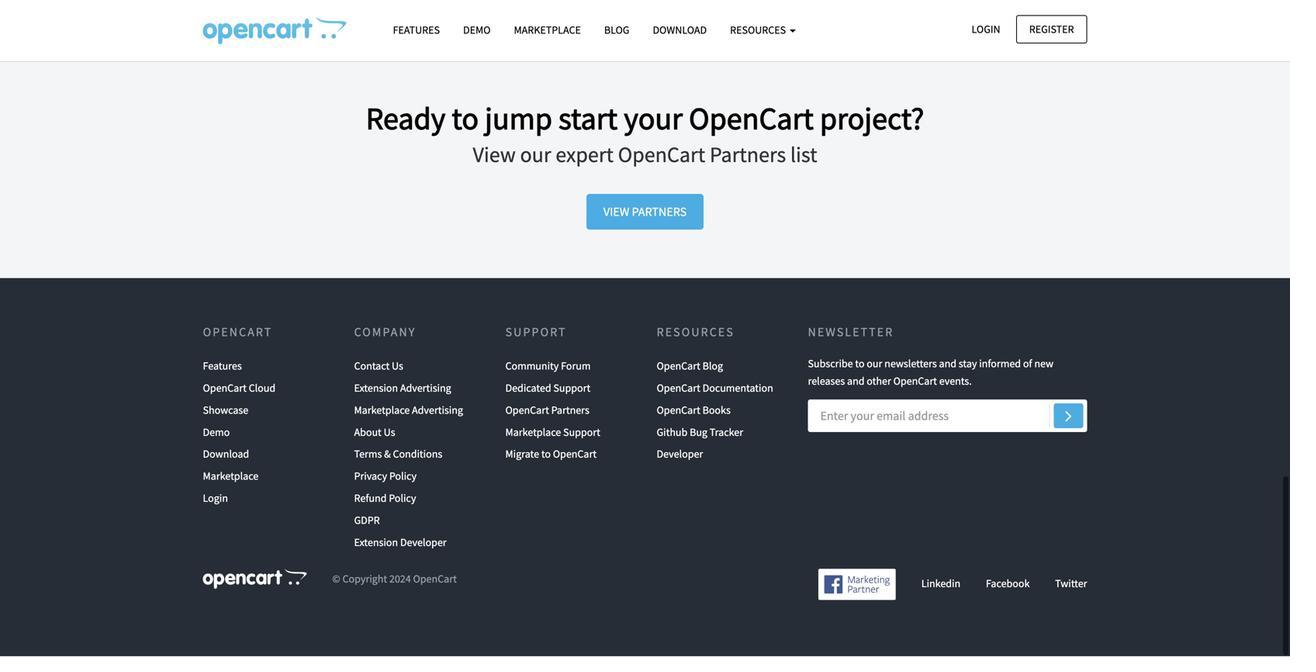 Task type: vqa. For each thing, say whether or not it's contained in the screenshot.
the 5 reviews
no



Task type: locate. For each thing, give the bounding box(es) containing it.
0 vertical spatial us
[[392, 360, 403, 374]]

download down showcase link
[[203, 448, 249, 462]]

0 horizontal spatial login link
[[203, 488, 228, 510]]

download
[[653, 23, 707, 37], [203, 448, 249, 462]]

0 vertical spatial support
[[505, 325, 567, 341]]

view down expert
[[603, 205, 629, 220]]

to down marketplace support link
[[541, 448, 551, 462]]

0 horizontal spatial login
[[203, 492, 228, 506]]

dedicated support link
[[505, 378, 591, 400]]

download link
[[641, 16, 718, 44], [203, 444, 249, 466]]

features
[[393, 23, 440, 37], [203, 360, 242, 374]]

opencart up the opencart cloud
[[203, 325, 272, 341]]

0 horizontal spatial our
[[520, 141, 551, 169]]

to for subscribe
[[855, 357, 865, 371]]

advertising down extension advertising link
[[412, 404, 463, 418]]

1 policy from the top
[[389, 470, 417, 484]]

1 vertical spatial resources
[[657, 325, 734, 341]]

policy down terms & conditions link
[[389, 470, 417, 484]]

opencart down opencart blog link
[[657, 382, 700, 396]]

0 horizontal spatial to
[[452, 99, 479, 138]]

0 vertical spatial demo
[[463, 23, 491, 37]]

1 horizontal spatial developer
[[657, 448, 703, 462]]

1 vertical spatial extension
[[354, 536, 398, 550]]

1 vertical spatial login link
[[203, 488, 228, 510]]

facebook
[[986, 577, 1030, 591]]

to for migrate
[[541, 448, 551, 462]]

releases
[[808, 375, 845, 389]]

2 extension from the top
[[354, 536, 398, 550]]

tracker
[[710, 426, 743, 440]]

1 vertical spatial features
[[203, 360, 242, 374]]

opencart up showcase
[[203, 382, 247, 396]]

privacy
[[354, 470, 387, 484]]

1 horizontal spatial and
[[939, 357, 956, 371]]

your
[[624, 99, 683, 138]]

0 horizontal spatial demo link
[[203, 422, 230, 444]]

to
[[452, 99, 479, 138], [855, 357, 865, 371], [541, 448, 551, 462]]

us
[[392, 360, 403, 374], [384, 426, 395, 440]]

support up community
[[505, 325, 567, 341]]

extension advertising
[[354, 382, 451, 396]]

opencart documentation
[[657, 382, 773, 396]]

to for ready
[[452, 99, 479, 138]]

1 horizontal spatial download link
[[641, 16, 718, 44]]

marketplace link
[[502, 16, 593, 44], [203, 466, 259, 488]]

features for demo
[[393, 23, 440, 37]]

1 horizontal spatial blog
[[702, 360, 723, 374]]

developer down github
[[657, 448, 703, 462]]

advertising for extension advertising
[[400, 382, 451, 396]]

2 vertical spatial partners
[[551, 404, 589, 418]]

migrate to opencart
[[505, 448, 597, 462]]

1 extension from the top
[[354, 382, 398, 396]]

newsletter
[[808, 325, 894, 341]]

1 vertical spatial our
[[867, 357, 882, 371]]

0 vertical spatial developer
[[657, 448, 703, 462]]

marketplace
[[514, 23, 581, 37], [354, 404, 410, 418], [505, 426, 561, 440], [203, 470, 259, 484]]

policy inside 'link'
[[389, 492, 416, 506]]

1 vertical spatial login
[[203, 492, 228, 506]]

support
[[505, 325, 567, 341], [553, 382, 591, 396], [563, 426, 600, 440]]

0 horizontal spatial features
[[203, 360, 242, 374]]

0 vertical spatial view
[[473, 141, 516, 169]]

1 vertical spatial blog
[[702, 360, 723, 374]]

view down jump
[[473, 141, 516, 169]]

us for contact us
[[392, 360, 403, 374]]

1 horizontal spatial our
[[867, 357, 882, 371]]

demo link
[[451, 16, 502, 44], [203, 422, 230, 444]]

0 vertical spatial blog
[[604, 23, 629, 37]]

2 horizontal spatial partners
[[710, 141, 786, 169]]

2 vertical spatial support
[[563, 426, 600, 440]]

0 vertical spatial login
[[972, 22, 1000, 36]]

contact us
[[354, 360, 403, 374]]

and
[[939, 357, 956, 371], [847, 375, 865, 389]]

2 policy from the top
[[389, 492, 416, 506]]

subscribe to our newsletters and stay informed of new releases and other opencart events.
[[808, 357, 1053, 389]]

2 horizontal spatial to
[[855, 357, 865, 371]]

0 vertical spatial our
[[520, 141, 551, 169]]

0 horizontal spatial download
[[203, 448, 249, 462]]

1 vertical spatial features link
[[203, 356, 242, 378]]

features link for opencart cloud
[[203, 356, 242, 378]]

developer
[[657, 448, 703, 462], [400, 536, 447, 550]]

1 vertical spatial advertising
[[412, 404, 463, 418]]

opencart down dedicated
[[505, 404, 549, 418]]

0 horizontal spatial partners
[[551, 404, 589, 418]]

showcase link
[[203, 400, 248, 422]]

opencart down newsletters
[[893, 375, 937, 389]]

about us link
[[354, 422, 395, 444]]

Enter your email address text field
[[808, 400, 1087, 433]]

1 vertical spatial policy
[[389, 492, 416, 506]]

1 vertical spatial demo
[[203, 426, 230, 440]]

opencart
[[689, 99, 814, 138], [618, 141, 705, 169], [203, 325, 272, 341], [657, 360, 700, 374], [893, 375, 937, 389], [203, 382, 247, 396], [657, 382, 700, 396], [505, 404, 549, 418], [657, 404, 700, 418], [553, 448, 597, 462], [413, 573, 457, 586]]

0 vertical spatial demo link
[[451, 16, 502, 44]]

developer up 2024
[[400, 536, 447, 550]]

1 vertical spatial us
[[384, 426, 395, 440]]

blog inside blog link
[[604, 23, 629, 37]]

linkedin
[[921, 577, 960, 591]]

0 horizontal spatial view
[[473, 141, 516, 169]]

1 vertical spatial partners
[[632, 205, 687, 220]]

0 horizontal spatial blog
[[604, 23, 629, 37]]

0 vertical spatial partners
[[710, 141, 786, 169]]

1 vertical spatial demo link
[[203, 422, 230, 444]]

start
[[559, 99, 618, 138]]

cloud
[[249, 382, 275, 396]]

features link
[[381, 16, 451, 44], [203, 356, 242, 378]]

1 vertical spatial download link
[[203, 444, 249, 466]]

partners
[[710, 141, 786, 169], [632, 205, 687, 220], [551, 404, 589, 418]]

support up migrate to opencart
[[563, 426, 600, 440]]

advertising
[[400, 382, 451, 396], [412, 404, 463, 418]]

blog link
[[593, 16, 641, 44]]

0 vertical spatial features link
[[381, 16, 451, 44]]

0 vertical spatial download
[[653, 23, 707, 37]]

view partners link
[[586, 195, 704, 230]]

and left other
[[847, 375, 865, 389]]

support down 'forum'
[[553, 382, 591, 396]]

facebook marketing partner image
[[818, 570, 896, 601]]

extension
[[354, 382, 398, 396], [354, 536, 398, 550]]

0 vertical spatial advertising
[[400, 382, 451, 396]]

terms & conditions link
[[354, 444, 442, 466]]

our up other
[[867, 357, 882, 371]]

opencart inside opencart partners link
[[505, 404, 549, 418]]

marketplace support link
[[505, 422, 600, 444]]

0 horizontal spatial and
[[847, 375, 865, 389]]

1 horizontal spatial to
[[541, 448, 551, 462]]

to inside subscribe to our newsletters and stay informed of new releases and other opencart events.
[[855, 357, 865, 371]]

community forum
[[505, 360, 591, 374]]

1 vertical spatial download
[[203, 448, 249, 462]]

opencart right 2024
[[413, 573, 457, 586]]

1 horizontal spatial features link
[[381, 16, 451, 44]]

to right subscribe
[[855, 357, 865, 371]]

us inside 'link'
[[384, 426, 395, 440]]

0 vertical spatial policy
[[389, 470, 417, 484]]

0 horizontal spatial download link
[[203, 444, 249, 466]]

login inside "login" "link"
[[972, 22, 1000, 36]]

1 vertical spatial to
[[855, 357, 865, 371]]

0 horizontal spatial developer
[[400, 536, 447, 550]]

opencart down your
[[618, 141, 705, 169]]

to inside ready to jump start your opencart project? view our expert opencart partners list
[[452, 99, 479, 138]]

1 horizontal spatial demo
[[463, 23, 491, 37]]

and up events.
[[939, 357, 956, 371]]

blog
[[604, 23, 629, 37], [702, 360, 723, 374]]

extension down contact us link
[[354, 382, 398, 396]]

1 vertical spatial developer
[[400, 536, 447, 550]]

demo
[[463, 23, 491, 37], [203, 426, 230, 440]]

extension down gdpr link
[[354, 536, 398, 550]]

advertising up marketplace advertising
[[400, 382, 451, 396]]

0 vertical spatial features
[[393, 23, 440, 37]]

our down jump
[[520, 141, 551, 169]]

1 vertical spatial view
[[603, 205, 629, 220]]

refund policy link
[[354, 488, 416, 510]]

forum
[[561, 360, 591, 374]]

blog inside opencart blog link
[[702, 360, 723, 374]]

1 horizontal spatial download
[[653, 23, 707, 37]]

0 vertical spatial resources
[[730, 23, 788, 37]]

advertising for marketplace advertising
[[412, 404, 463, 418]]

login link
[[958, 15, 1014, 43], [203, 488, 228, 510]]

list
[[790, 141, 817, 169]]

features link for demo
[[381, 16, 451, 44]]

refund policy
[[354, 492, 416, 506]]

0 vertical spatial to
[[452, 99, 479, 138]]

partners inside ready to jump start your opencart project? view our expert opencart partners list
[[710, 141, 786, 169]]

marketplace left blog link
[[514, 23, 581, 37]]

download right blog link
[[653, 23, 707, 37]]

view
[[473, 141, 516, 169], [603, 205, 629, 220]]

2 vertical spatial to
[[541, 448, 551, 462]]

1 horizontal spatial login link
[[958, 15, 1014, 43]]

0 horizontal spatial features link
[[203, 356, 242, 378]]

0 vertical spatial and
[[939, 357, 956, 371]]

1 horizontal spatial view
[[603, 205, 629, 220]]

opencart down marketplace support link
[[553, 448, 597, 462]]

gdpr link
[[354, 510, 380, 532]]

privacy policy
[[354, 470, 417, 484]]

bug
[[690, 426, 707, 440]]

angle right image
[[1065, 407, 1072, 426]]

developer link
[[657, 444, 703, 466]]

github bug tracker
[[657, 426, 743, 440]]

us up "extension advertising"
[[392, 360, 403, 374]]

opencart up github
[[657, 404, 700, 418]]

0 horizontal spatial marketplace link
[[203, 466, 259, 488]]

1 horizontal spatial partners
[[632, 205, 687, 220]]

0 vertical spatial extension
[[354, 382, 398, 396]]

1 horizontal spatial login
[[972, 22, 1000, 36]]

0 vertical spatial download link
[[641, 16, 718, 44]]

view partners
[[603, 205, 687, 220]]

us right 'about' at bottom
[[384, 426, 395, 440]]

opencart inside opencart books link
[[657, 404, 700, 418]]

copyright
[[342, 573, 387, 586]]

1 horizontal spatial features
[[393, 23, 440, 37]]

expert
[[556, 141, 614, 169]]

opencart up opencart documentation
[[657, 360, 700, 374]]

1 horizontal spatial demo link
[[451, 16, 502, 44]]

policy down privacy policy link
[[389, 492, 416, 506]]

our inside subscribe to our newsletters and stay informed of new releases and other opencart events.
[[867, 357, 882, 371]]

download link for demo
[[203, 444, 249, 466]]

features for opencart cloud
[[203, 360, 242, 374]]

github bug tracker link
[[657, 422, 743, 444]]

dedicated
[[505, 382, 551, 396]]

resources
[[730, 23, 788, 37], [657, 325, 734, 341]]

policy
[[389, 470, 417, 484], [389, 492, 416, 506]]

to left jump
[[452, 99, 479, 138]]

0 vertical spatial marketplace link
[[502, 16, 593, 44]]

1 vertical spatial support
[[553, 382, 591, 396]]

our inside ready to jump start your opencart project? view our expert opencart partners list
[[520, 141, 551, 169]]

facebook link
[[986, 577, 1030, 591]]

download for blog
[[653, 23, 707, 37]]



Task type: describe. For each thing, give the bounding box(es) containing it.
partners for opencart partners
[[551, 404, 589, 418]]

twitter
[[1055, 577, 1087, 591]]

jump
[[485, 99, 552, 138]]

newsletters
[[884, 357, 937, 371]]

register
[[1029, 22, 1074, 36]]

1 horizontal spatial marketplace link
[[502, 16, 593, 44]]

conditions
[[393, 448, 442, 462]]

opencart blog
[[657, 360, 723, 374]]

login for bottom "login" "link"
[[203, 492, 228, 506]]

extension advertising link
[[354, 378, 451, 400]]

marketplace up migrate
[[505, 426, 561, 440]]

resources link
[[718, 16, 807, 44]]

informed
[[979, 357, 1021, 371]]

support for marketplace
[[563, 426, 600, 440]]

github
[[657, 426, 688, 440]]

terms
[[354, 448, 382, 462]]

opencart inside the "migrate to opencart" link
[[553, 448, 597, 462]]

of
[[1023, 357, 1032, 371]]

opencart inside opencart documentation link
[[657, 382, 700, 396]]

register link
[[1016, 15, 1087, 43]]

opencart - downloads image
[[203, 16, 346, 44]]

view inside ready to jump start your opencart project? view our expert opencart partners list
[[473, 141, 516, 169]]

linkedin link
[[921, 577, 960, 591]]

showcase
[[203, 404, 248, 418]]

migrate to opencart link
[[505, 444, 597, 466]]

us for about us
[[384, 426, 395, 440]]

opencart cloud
[[203, 382, 275, 396]]

1 vertical spatial marketplace link
[[203, 466, 259, 488]]

login for top "login" "link"
[[972, 22, 1000, 36]]

policy for refund policy
[[389, 492, 416, 506]]

© copyright 2024 opencart
[[332, 573, 457, 586]]

0 vertical spatial login link
[[958, 15, 1014, 43]]

marketplace down showcase link
[[203, 470, 259, 484]]

extension for extension advertising
[[354, 382, 398, 396]]

download link for blog
[[641, 16, 718, 44]]

events.
[[939, 375, 972, 389]]

policy for privacy policy
[[389, 470, 417, 484]]

marketplace support
[[505, 426, 600, 440]]

about us
[[354, 426, 395, 440]]

privacy policy link
[[354, 466, 417, 488]]

extension developer
[[354, 536, 447, 550]]

partners for view partners
[[632, 205, 687, 220]]

stay
[[959, 357, 977, 371]]

books
[[702, 404, 731, 418]]

terms & conditions
[[354, 448, 442, 462]]

documentation
[[702, 382, 773, 396]]

project?
[[820, 99, 924, 138]]

0 horizontal spatial demo
[[203, 426, 230, 440]]

about
[[354, 426, 381, 440]]

subscribe
[[808, 357, 853, 371]]

gdpr
[[354, 514, 380, 528]]

contact us link
[[354, 356, 403, 378]]

company
[[354, 325, 416, 341]]

extension for extension developer
[[354, 536, 398, 550]]

opencart cloud link
[[203, 378, 275, 400]]

opencart inside opencart blog link
[[657, 360, 700, 374]]

1 vertical spatial and
[[847, 375, 865, 389]]

other
[[867, 375, 891, 389]]

ready to jump start your opencart project? view our expert opencart partners list
[[366, 99, 924, 169]]

©
[[332, 573, 340, 586]]

marketplace up about us
[[354, 404, 410, 418]]

opencart documentation link
[[657, 378, 773, 400]]

opencart books
[[657, 404, 731, 418]]

contact
[[354, 360, 390, 374]]

extension developer link
[[354, 532, 447, 554]]

download for demo
[[203, 448, 249, 462]]

opencart books link
[[657, 400, 731, 422]]

opencart partners link
[[505, 400, 589, 422]]

opencart image
[[203, 570, 307, 590]]

dedicated support
[[505, 382, 591, 396]]

&
[[384, 448, 391, 462]]

opencart inside opencart cloud link
[[203, 382, 247, 396]]

marketplace advertising
[[354, 404, 463, 418]]

community forum link
[[505, 356, 591, 378]]

developer inside extension developer link
[[400, 536, 447, 550]]

refund
[[354, 492, 387, 506]]

support for dedicated
[[553, 382, 591, 396]]

opencart up list
[[689, 99, 814, 138]]

2024
[[389, 573, 411, 586]]

opencart inside subscribe to our newsletters and stay informed of new releases and other opencart events.
[[893, 375, 937, 389]]

opencart partners
[[505, 404, 589, 418]]

migrate
[[505, 448, 539, 462]]

new
[[1034, 357, 1053, 371]]

opencart blog link
[[657, 356, 723, 378]]

twitter link
[[1055, 577, 1087, 591]]

community
[[505, 360, 559, 374]]

ready
[[366, 99, 446, 138]]

marketplace advertising link
[[354, 400, 463, 422]]



